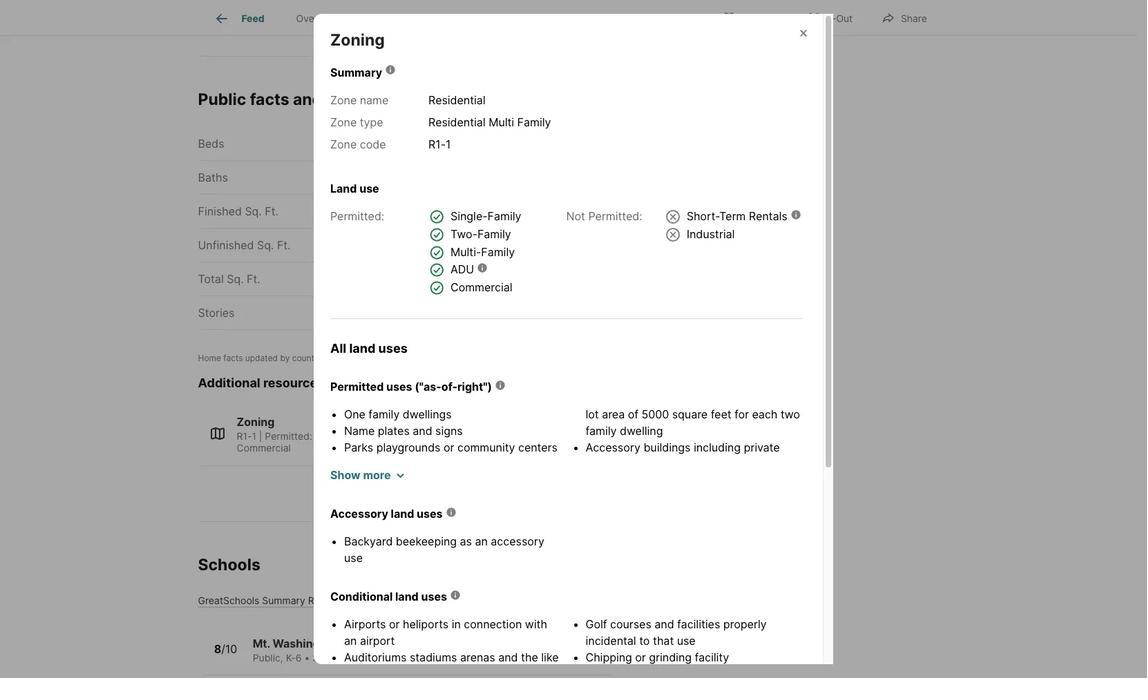 Task type: describe. For each thing, give the bounding box(es) containing it.
golf
[[586, 618, 607, 632]]

like
[[541, 651, 559, 665]]

5471001051
[[638, 306, 701, 320]]

zoning dialog
[[314, 14, 833, 679]]

0 vertical spatial area
[[586, 541, 609, 555]]

1 vertical spatial than
[[703, 574, 726, 588]]

or inside one family dwellings name plates and signs parks playgrounds or community centers owned and operated by a governmental agency
[[444, 441, 454, 455]]

ft. for finished sq. ft.
[[265, 205, 278, 219]]

dwellings for lots
[[403, 673, 452, 679]]

history
[[524, 13, 558, 24]]

and inside golf courses and facilities properly incidental to that use chipping or grinding facility
[[655, 618, 674, 632]]

1 inside zoning name, type, and code element
[[446, 137, 451, 151]]

r1- inside zoning name, type, and code element
[[428, 137, 446, 151]]

schools inside tab
[[589, 13, 625, 24]]

an down is
[[623, 574, 636, 588]]

0 vertical spatial square
[[698, 541, 733, 555]]

5000
[[693, 607, 720, 621]]

that
[[653, 635, 674, 648]]

rating
[[308, 595, 337, 606]]

records
[[321, 353, 351, 364]]

&
[[498, 13, 505, 24]]

with
[[525, 618, 547, 632]]

apn
[[456, 306, 479, 320]]

backyard
[[344, 535, 393, 549]]

schools tab
[[573, 2, 641, 35]]

parks
[[344, 441, 373, 455]]

zone for zone type
[[330, 115, 357, 129]]

sq. for unfinished
[[257, 239, 274, 252]]

0 horizontal spatial feet
[[586, 590, 606, 604]]

zoning for zoning
[[330, 30, 385, 50]]

permitted land uses element
[[330, 208, 543, 296]]

0 horizontal spatial less
[[612, 541, 632, 555]]

0.2mi
[[403, 652, 428, 664]]

as
[[460, 535, 472, 549]]

0 vertical spatial private
[[744, 441, 780, 455]]

family for single-family
[[488, 210, 521, 224]]

mt. washington elementary school public, k-6 • serves this home • 0.2mi
[[253, 637, 442, 664]]

and left zoning
[[293, 89, 322, 109]]

land use
[[330, 182, 379, 195]]

on down provided
[[702, 524, 715, 538]]

residential multi family
[[428, 115, 551, 129]]

capacity
[[648, 590, 692, 604]]

in
[[452, 618, 461, 632]]

residential for residential multi family
[[428, 115, 486, 129]]

total
[[198, 272, 224, 286]]

two- inside zoning r1-1 | permitted: single-family, two-family, multi-family, adu, commercial
[[382, 430, 406, 442]]

two-family
[[451, 227, 511, 241]]

1 vertical spatial located
[[632, 557, 671, 571]]

community
[[457, 441, 515, 455]]

or up is
[[628, 524, 638, 538]]

term
[[719, 210, 746, 224]]

family for one
[[369, 408, 400, 422]]

serves
[[313, 652, 344, 664]]

or down 10000
[[674, 557, 685, 571]]

1 family, from the left
[[347, 430, 379, 442]]

use inside golf courses and facilities properly incidental to that use chipping or grinding facility
[[677, 635, 696, 648]]

1,274 for finished sq. ft.
[[415, 205, 443, 219]]

20000
[[729, 574, 763, 588]]

24,
[[382, 353, 394, 364]]

1 horizontal spatial having
[[586, 574, 620, 588]]

1 horizontal spatial feet
[[736, 541, 757, 555]]

or right rooms
[[773, 474, 783, 488]]

use inside backyard beekeeping as an accessory use
[[344, 552, 363, 566]]

unfinished
[[198, 239, 254, 252]]

accessory inside backyard beekeeping as an accessory use
[[491, 535, 545, 549]]

provided
[[666, 491, 712, 505]]

short-
[[687, 210, 719, 224]]

zone type
[[330, 115, 383, 129]]

1 vertical spatial living
[[586, 508, 613, 521]]

0 horizontal spatial located
[[586, 524, 625, 538]]

1 vertical spatial no
[[760, 541, 773, 555]]

1 vertical spatial of
[[786, 607, 796, 621]]

4124
[[408, 89, 447, 109]]

0 horizontal spatial schools
[[198, 555, 260, 575]]

not permitted land uses element
[[566, 208, 832, 243]]

quarters up garage
[[634, 640, 678, 654]]

lots
[[471, 673, 490, 679]]

zone for zone code
[[330, 137, 357, 151]]

1 vertical spatial maintained
[[688, 557, 746, 571]]

and inside accessory buildings including private garages accessory living quarters servants quarters recreation rooms or private stables provided no accessory living quarters nor servants quarters are located or maintained on a lot having an area less than 10000 square feet no stable is located or maintained on a lot having an area of less than 20000 square feet and its capacity does not exceed one equine for each 5000 square feet of lot area an accessory living quarters servants quarters recreation room or private garage or any combination of said uses may be i
[[609, 590, 629, 604]]

and down playgrounds
[[382, 458, 402, 472]]

not
[[724, 590, 741, 604]]

county
[[292, 353, 319, 364]]

zoning r1-1 | permitted: single-family, two-family, multi-family, adu, commercial
[[237, 415, 525, 454]]

permitted
[[330, 380, 384, 394]]

operated
[[405, 458, 453, 472]]

incidental
[[586, 635, 636, 648]]

oct
[[366, 353, 380, 364]]

exceed
[[744, 590, 782, 604]]

single- inside zoning r1-1 | permitted: single-family, two-family, multi-family, adu, commercial
[[315, 430, 347, 442]]

ft. for total sq. ft.
[[247, 272, 260, 286]]

land
[[330, 182, 357, 195]]

mt.
[[253, 637, 270, 651]]

1 vertical spatial square
[[766, 574, 802, 588]]

2 vertical spatial private
[[586, 657, 622, 671]]

room
[[737, 640, 764, 654]]

sea
[[451, 89, 480, 109]]

beds
[[198, 137, 224, 151]]

8 /10
[[214, 643, 237, 657]]

0 vertical spatial use
[[359, 182, 379, 195]]

or up be
[[665, 657, 675, 671]]

type
[[360, 115, 383, 129]]

0 vertical spatial for
[[382, 89, 404, 109]]

two
[[344, 673, 366, 679]]

— for unfinished sq. ft.
[[432, 239, 443, 252]]

facts for home
[[223, 353, 243, 364]]

this
[[347, 652, 363, 664]]

quarters up the stables
[[634, 474, 678, 488]]

home
[[198, 353, 221, 364]]

short-term rentals
[[687, 210, 788, 224]]

1 vertical spatial private
[[586, 491, 622, 505]]

school
[[405, 637, 442, 651]]

greatschools summary rating link
[[198, 595, 337, 606]]

nor
[[663, 508, 681, 521]]

right")
[[458, 380, 492, 394]]

2 vertical spatial area
[[602, 624, 625, 637]]

0 horizontal spatial of
[[665, 574, 676, 588]]

an down "equine"
[[628, 624, 641, 637]]

0 vertical spatial lot
[[728, 524, 741, 538]]

share button
[[870, 3, 939, 31]]

greatschools summary rating
[[198, 595, 337, 606]]

all land uses
[[330, 341, 408, 356]]

2 vertical spatial servants
[[586, 640, 631, 654]]

heliports
[[403, 618, 449, 632]]

2 vertical spatial of
[[767, 657, 778, 671]]

additional resources
[[198, 376, 324, 391]]

1948
[[675, 205, 701, 219]]

an inside airports or heliports in connection with an airport auditoriums stadiums arenas and the like
[[344, 635, 357, 648]]

or inside airports or heliports in connection with an airport auditoriums stadiums arenas and the like
[[389, 618, 400, 632]]

an down are
[[782, 524, 794, 538]]

multi-family
[[451, 245, 515, 259]]

finished
[[198, 205, 242, 219]]

code
[[360, 137, 386, 151]]

one family dwellings name plates and signs parks playgrounds or community centers owned and operated by a governmental agency
[[344, 408, 558, 488]]

backyard beekeeping as an accessory use
[[344, 535, 545, 566]]

having inside two family dwellings on lots having a
[[493, 673, 528, 679]]

beekeeping
[[396, 535, 457, 549]]

combination
[[700, 657, 764, 671]]

accessory down rooms
[[731, 491, 785, 505]]

ft. for unfinished sq. ft.
[[277, 239, 291, 252]]

adu,
[[502, 430, 525, 442]]

on up 20000 at the bottom
[[749, 557, 762, 571]]

1 vertical spatial lot
[[774, 557, 788, 571]]

("as-
[[415, 380, 442, 394]]

feed
[[241, 13, 264, 24]]

to
[[639, 635, 650, 648]]

family inside zoning name, type, and code element
[[517, 115, 551, 129]]

x-out
[[826, 12, 853, 24]]

year renovated
[[456, 239, 539, 252]]

1 horizontal spatial less
[[679, 574, 699, 588]]

tax
[[507, 13, 522, 24]]

0 vertical spatial having
[[744, 524, 779, 538]]

stories
[[198, 306, 235, 320]]

2 vertical spatial square
[[723, 607, 759, 621]]

a inside one family dwellings name plates and signs parks playgrounds or community centers owned and operated by a governmental agency
[[472, 458, 478, 472]]

commercial inside permitted land uses element
[[451, 281, 512, 294]]

quarters down the stables
[[616, 508, 660, 521]]

stables
[[625, 491, 663, 505]]

property
[[371, 13, 411, 24]]

3 family, from the left
[[467, 430, 499, 442]]

2 vertical spatial feet
[[762, 607, 782, 621]]

2 vertical spatial living
[[701, 624, 728, 637]]

not permitted:
[[566, 209, 643, 223]]

sq. for finished
[[245, 205, 262, 219]]

sale & tax history
[[475, 13, 558, 24]]

permitted uses ("as-of-right")
[[330, 380, 492, 394]]

8
[[214, 643, 221, 657]]

2 • from the left
[[394, 652, 400, 664]]

6
[[296, 652, 302, 664]]

tab list containing feed
[[198, 0, 652, 35]]



Task type: vqa. For each thing, say whether or not it's contained in the screenshot.
details on the left
yes



Task type: locate. For each thing, give the bounding box(es) containing it.
1 vertical spatial dwellings
[[403, 673, 452, 679]]

an inside backyard beekeeping as an accessory use
[[475, 535, 488, 549]]

1,274 left year built
[[415, 205, 443, 219]]

a inside two family dwellings on lots having a
[[531, 673, 537, 679]]

1 • from the left
[[304, 652, 310, 664]]

1 right '2'
[[446, 137, 451, 151]]

0 vertical spatial year
[[456, 205, 480, 219]]

airport
[[360, 635, 395, 648]]

grinding
[[649, 651, 692, 665]]

0 vertical spatial by
[[280, 353, 290, 364]]

each
[[664, 607, 690, 621]]

— left apn
[[432, 306, 443, 320]]

rooms
[[737, 474, 769, 488]]

square
[[698, 541, 733, 555], [766, 574, 802, 588], [723, 607, 759, 621]]

0 horizontal spatial no
[[715, 491, 728, 505]]

zoning for zoning r1-1 | permitted: single-family, two-family, multi-family, adu, commercial
[[237, 415, 275, 429]]

family down ln
[[517, 115, 551, 129]]

x-out button
[[795, 3, 864, 31]]

— left two-family
[[432, 239, 443, 252]]

2 zone from the top
[[330, 115, 357, 129]]

not
[[566, 209, 585, 223]]

• left the 0.2mi
[[394, 652, 400, 664]]

1 vertical spatial two-
[[382, 430, 406, 442]]

than left 10000
[[635, 541, 659, 555]]

• right 6
[[304, 652, 310, 664]]

lot
[[728, 524, 741, 538], [774, 557, 788, 571], [586, 624, 599, 637]]

accessory inside accessory buildings including private garages accessory living quarters servants quarters recreation rooms or private stables provided no accessory living quarters nor servants quarters are located or maintained on a lot having an area less than 10000 square feet no stable is located or maintained on a lot having an area of less than 20000 square feet and its capacity does not exceed one equine for each 5000 square feet of lot area an accessory living quarters servants quarters recreation room or private garage or any combination of said uses may be i
[[586, 441, 641, 455]]

living
[[688, 458, 715, 472], [586, 508, 613, 521], [701, 624, 728, 637]]

multi- inside permitted land uses element
[[451, 245, 481, 259]]

1 inside zoning r1-1 | permitted: single-family, two-family, multi-family, adu, commercial
[[252, 430, 256, 442]]

or down to on the right of page
[[635, 651, 646, 665]]

greatschools
[[198, 595, 259, 606]]

1 vertical spatial 1,274
[[415, 272, 443, 286]]

0 vertical spatial recreation
[[681, 474, 734, 488]]

less up is
[[612, 541, 632, 555]]

zoning inside dialog
[[330, 30, 385, 50]]

plates
[[378, 425, 410, 438]]

accessory down buildings at the right
[[631, 458, 685, 472]]

0 vertical spatial summary
[[330, 65, 382, 79]]

k-
[[286, 652, 296, 664]]

0 vertical spatial than
[[635, 541, 659, 555]]

by inside one family dwellings name plates and signs parks playgrounds or community centers owned and operated by a governmental agency
[[456, 458, 468, 472]]

1 — from the top
[[432, 239, 443, 252]]

and up that
[[655, 618, 674, 632]]

sale
[[475, 13, 496, 24]]

square down not
[[723, 607, 759, 621]]

single-family
[[451, 210, 521, 224]]

properly
[[723, 618, 767, 632]]

accessory for accessory buildings including private garages accessory living quarters servants quarters recreation rooms or private stables provided no accessory living quarters nor servants quarters are located or maintained on a lot having an area less than 10000 square feet no stable is located or maintained on a lot having an area of less than 20000 square feet and its capacity does not exceed one equine for each 5000 square feet of lot area an accessory living quarters servants quarters recreation room or private garage or any combination of said uses may be i
[[586, 441, 641, 455]]

0 horizontal spatial permitted:
[[265, 430, 312, 442]]

dwellings for plates
[[403, 408, 452, 422]]

1 horizontal spatial no
[[760, 541, 773, 555]]

0 horizontal spatial commercial
[[237, 442, 291, 454]]

family for multi-family
[[481, 245, 515, 259]]

1 vertical spatial accessory
[[330, 508, 388, 521]]

feet up "one"
[[586, 590, 606, 604]]

and
[[293, 89, 322, 109], [413, 425, 432, 438], [382, 458, 402, 472], [609, 590, 629, 604], [655, 618, 674, 632], [498, 651, 518, 665]]

0 vertical spatial ft.
[[265, 205, 278, 219]]

1 vertical spatial residential
[[428, 115, 486, 129]]

recreation down facilities
[[681, 640, 734, 654]]

0 vertical spatial zoning
[[330, 30, 385, 50]]

two- up multi-family
[[451, 227, 477, 241]]

resources
[[263, 376, 324, 391]]

name
[[360, 93, 389, 107]]

1 left |
[[252, 430, 256, 442]]

commercial inside zoning r1-1 | permitted: single-family, two-family, multi-family, adu, commercial
[[237, 442, 291, 454]]

multi- up adu
[[451, 245, 481, 259]]

1 horizontal spatial located
[[632, 557, 671, 571]]

3 zone from the top
[[330, 137, 357, 151]]

golf courses and facilities properly incidental to that use chipping or grinding facility
[[586, 618, 767, 665]]

1 vertical spatial ft.
[[277, 239, 291, 252]]

0 vertical spatial family
[[369, 408, 400, 422]]

area down "equine"
[[602, 624, 625, 637]]

2 horizontal spatial having
[[744, 524, 779, 538]]

zoning element
[[330, 14, 401, 50]]

summary left rating
[[262, 595, 305, 606]]

one
[[586, 607, 605, 621]]

use down facilities
[[677, 635, 696, 648]]

conditional
[[330, 590, 393, 604]]

two- right name
[[382, 430, 406, 442]]

buildings
[[644, 441, 691, 455]]

0 vertical spatial schools
[[589, 13, 625, 24]]

facts right home
[[223, 353, 243, 364]]

square right 10000
[[698, 541, 733, 555]]

2 horizontal spatial feet
[[762, 607, 782, 621]]

residential up 'residential multi family'
[[428, 93, 486, 107]]

accessory right as
[[491, 535, 545, 549]]

— for stories
[[432, 306, 443, 320]]

overview tab
[[280, 2, 355, 35]]

summary up zoning
[[330, 65, 382, 79]]

than
[[635, 541, 659, 555], [703, 574, 726, 588]]

chipping
[[586, 651, 632, 665]]

r1- inside zoning r1-1 | permitted: single-family, two-family, multi-family, adu, commercial
[[237, 430, 252, 442]]

—
[[432, 239, 443, 252], [432, 306, 443, 320]]

of right properly
[[786, 607, 796, 621]]

1 horizontal spatial summary
[[330, 65, 382, 79]]

accessory
[[631, 458, 685, 472], [731, 491, 785, 505], [491, 535, 545, 549], [644, 624, 697, 637]]

washington
[[273, 637, 338, 651]]

show more button
[[330, 467, 405, 484]]

uses up permitted uses ("as-of-right")
[[378, 341, 408, 356]]

commercial down adu
[[451, 281, 512, 294]]

commercial down |
[[237, 442, 291, 454]]

on left the oct
[[353, 353, 363, 364]]

0 horizontal spatial r1-
[[237, 430, 252, 442]]

and inside airports or heliports in connection with an airport auditoriums stadiums arenas and the like
[[498, 651, 518, 665]]

having down the
[[493, 673, 528, 679]]

favorite
[[742, 12, 778, 24]]

r1- down 4124
[[428, 137, 446, 151]]

uses for accessory land uses
[[417, 508, 443, 521]]

0 vertical spatial residential
[[428, 93, 486, 107]]

facts for public
[[250, 89, 289, 109]]

private up the said
[[586, 657, 622, 671]]

x-
[[826, 12, 836, 24]]

two- inside permitted land uses element
[[451, 227, 477, 241]]

permitted:
[[330, 209, 384, 223], [588, 209, 643, 223], [265, 430, 312, 442]]

public facts and zoning for 4124 sea view ln
[[198, 89, 545, 109]]

zone down zone type
[[330, 137, 357, 151]]

family for two
[[369, 673, 400, 679]]

lot up 20000 at the bottom
[[728, 524, 741, 538]]

2 vertical spatial ft.
[[247, 272, 260, 286]]

0 horizontal spatial by
[[280, 353, 290, 364]]

dwellings down stadiums
[[403, 673, 452, 679]]

2 family, from the left
[[406, 430, 437, 442]]

quarters up rooms
[[718, 458, 762, 472]]

located up 'stable'
[[586, 524, 625, 538]]

1 horizontal spatial than
[[703, 574, 726, 588]]

1 vertical spatial feet
[[586, 590, 606, 604]]

land for conditional
[[395, 590, 419, 604]]

permitted: inside not permitted land uses element
[[588, 209, 643, 223]]

living down including
[[688, 458, 715, 472]]

by left county
[[280, 353, 290, 364]]

1975
[[676, 239, 701, 252]]

2 vertical spatial use
[[677, 635, 696, 648]]

family up plates
[[369, 408, 400, 422]]

feed link
[[214, 10, 264, 27]]

sq.
[[245, 205, 262, 219], [257, 239, 274, 252], [227, 272, 244, 286]]

permitted: inside permitted land uses element
[[330, 209, 384, 223]]

residential for residential
[[428, 93, 486, 107]]

2 vertical spatial sq.
[[227, 272, 244, 286]]

property details tab
[[355, 2, 460, 35]]

an up this
[[344, 635, 357, 648]]

ft. down unfinished sq. ft.
[[247, 272, 260, 286]]

land up 'heliports'
[[395, 590, 419, 604]]

details
[[414, 13, 444, 24]]

property details
[[371, 13, 444, 24]]

schools right 'history'
[[589, 13, 625, 24]]

private up rooms
[[744, 441, 780, 455]]

located
[[586, 524, 625, 538], [632, 557, 671, 571]]

or right room
[[767, 640, 778, 654]]

2 recreation from the top
[[681, 640, 734, 654]]

baths
[[198, 171, 228, 185]]

tab list
[[198, 0, 652, 35]]

1 horizontal spatial •
[[394, 652, 400, 664]]

sale & tax history tab
[[460, 2, 573, 35]]

1 year from the top
[[456, 205, 480, 219]]

1 horizontal spatial single-
[[451, 210, 488, 224]]

multi- inside zoning r1-1 | permitted: single-family, two-family, multi-family, adu, commercial
[[440, 430, 467, 442]]

land for all
[[349, 341, 376, 356]]

home
[[366, 652, 392, 664]]

schools up greatschools
[[198, 555, 260, 575]]

year for year renovated
[[456, 239, 480, 252]]

1 1,274 from the top
[[415, 205, 443, 219]]

industrial
[[687, 227, 735, 241]]

0 vertical spatial multi-
[[451, 245, 481, 259]]

maintained up 20000 at the bottom
[[688, 557, 746, 571]]

two family dwellings on lots having a
[[344, 408, 800, 679]]

2 horizontal spatial family,
[[467, 430, 499, 442]]

any
[[678, 657, 697, 671]]

1 vertical spatial land
[[391, 508, 414, 521]]

be
[[663, 673, 676, 679]]

1 vertical spatial family
[[369, 673, 400, 679]]

1 residential from the top
[[428, 93, 486, 107]]

1 horizontal spatial commercial
[[451, 281, 512, 294]]

0 vertical spatial sq.
[[245, 205, 262, 219]]

r1- left |
[[237, 430, 252, 442]]

0 vertical spatial r1-
[[428, 137, 446, 151]]

family down two-family
[[481, 245, 515, 259]]

sq. for total
[[227, 272, 244, 286]]

2 vertical spatial land
[[395, 590, 419, 604]]

uses up beekeeping
[[417, 508, 443, 521]]

zone
[[330, 93, 357, 107], [330, 115, 357, 129], [330, 137, 357, 151]]

0 horizontal spatial 1
[[252, 430, 256, 442]]

recreation up provided
[[681, 474, 734, 488]]

0 horizontal spatial two-
[[382, 430, 406, 442]]

1 vertical spatial area
[[639, 574, 662, 588]]

year for year built
[[456, 205, 480, 219]]

single- inside permitted land uses element
[[451, 210, 488, 224]]

1 horizontal spatial by
[[456, 458, 468, 472]]

uses for all land uses
[[378, 341, 408, 356]]

land right "all"
[[349, 341, 376, 356]]

servants down golf
[[586, 640, 631, 654]]

1 horizontal spatial r1-
[[428, 137, 446, 151]]

total sq. ft.
[[198, 272, 260, 286]]

0 horizontal spatial summary
[[262, 595, 305, 606]]

living down 5000
[[701, 624, 728, 637]]

use
[[359, 182, 379, 195], [344, 552, 363, 566], [677, 635, 696, 648]]

1 recreation from the top
[[681, 474, 734, 488]]

1,274 for total sq. ft.
[[415, 272, 443, 286]]

ln
[[526, 89, 545, 109]]

summary inside zoning dialog
[[330, 65, 382, 79]]

1,274 left adu
[[415, 272, 443, 286]]

0 vertical spatial —
[[432, 239, 443, 252]]

permitted: inside zoning r1-1 | permitted: single-family, two-family, multi-family, adu, commercial
[[265, 430, 312, 442]]

0 vertical spatial servants
[[586, 474, 631, 488]]

servants down provided
[[684, 508, 729, 521]]

show more
[[330, 469, 391, 483]]

1 vertical spatial multi-
[[440, 430, 467, 442]]

family inside two family dwellings on lots having a
[[369, 673, 400, 679]]

0 vertical spatial located
[[586, 524, 625, 538]]

1 vertical spatial summary
[[262, 595, 305, 606]]

0 vertical spatial accessory
[[586, 441, 641, 455]]

2 1,274 from the top
[[415, 272, 443, 286]]

2 year from the top
[[456, 239, 480, 252]]

0 horizontal spatial single-
[[315, 430, 347, 442]]

an
[[782, 524, 794, 538], [475, 535, 488, 549], [623, 574, 636, 588], [628, 624, 641, 637], [344, 635, 357, 648]]

dwellings inside two family dwellings on lots having a
[[403, 673, 452, 679]]

facility
[[695, 651, 729, 665]]

dwellings inside one family dwellings name plates and signs parks playgrounds or community centers owned and operated by a governmental agency
[[403, 408, 452, 422]]

permitted: right |
[[265, 430, 312, 442]]

one
[[344, 408, 366, 422]]

1 vertical spatial commercial
[[237, 442, 291, 454]]

family down home
[[369, 673, 400, 679]]

2 — from the top
[[432, 306, 443, 320]]

1 horizontal spatial for
[[647, 607, 661, 621]]

year up adu
[[456, 239, 480, 252]]

accessory
[[586, 441, 641, 455], [330, 508, 388, 521]]

quarters
[[718, 458, 762, 472], [634, 474, 678, 488], [616, 508, 660, 521], [732, 508, 776, 521], [731, 624, 775, 637], [634, 640, 678, 654]]

year up two-family
[[456, 205, 480, 219]]

1 horizontal spatial two-
[[451, 227, 477, 241]]

2 horizontal spatial lot
[[774, 557, 788, 571]]

1 vertical spatial facts
[[223, 353, 243, 364]]

1 horizontal spatial lot
[[728, 524, 741, 538]]

on left "lots"
[[455, 673, 468, 679]]

1 horizontal spatial of
[[767, 657, 778, 671]]

multi- up operated
[[440, 430, 467, 442]]

accessory buildings including private garages accessory living quarters servants quarters recreation rooms or private stables provided no accessory living quarters nor servants quarters are located or maintained on a lot having an area less than 10000 square feet no stable is located or maintained on a lot having an area of less than 20000 square feet and its capacity does not exceed one equine for each 5000 square feet of lot area an accessory living quarters servants quarters recreation room or private garage or any combination of said uses may be i
[[586, 441, 802, 679]]

ft.
[[265, 205, 278, 219], [277, 239, 291, 252], [247, 272, 260, 286]]

uses
[[378, 341, 408, 356], [386, 380, 412, 394], [417, 508, 443, 521], [421, 590, 447, 604], [610, 673, 635, 679]]

or inside golf courses and facilities properly incidental to that use chipping or grinding facility
[[635, 651, 646, 665]]

zoning up |
[[237, 415, 275, 429]]

0 vertical spatial 1
[[446, 137, 451, 151]]

public
[[198, 89, 246, 109]]

or up airport
[[389, 618, 400, 632]]

1 horizontal spatial accessory
[[586, 441, 641, 455]]

on inside two family dwellings on lots having a
[[455, 673, 468, 679]]

no up 20000 at the bottom
[[760, 541, 773, 555]]

family, up operated
[[406, 430, 437, 442]]

ft. down finished sq. ft.
[[277, 239, 291, 252]]

1 horizontal spatial facts
[[250, 89, 289, 109]]

2 residential from the top
[[428, 115, 486, 129]]

its
[[632, 590, 644, 604]]

1 vertical spatial 1
[[252, 430, 256, 442]]

land up beekeeping
[[391, 508, 414, 521]]

2 vertical spatial having
[[493, 673, 528, 679]]

dwellings up signs
[[403, 408, 452, 422]]

land for accessory
[[391, 508, 414, 521]]

family inside one family dwellings name plates and signs parks playgrounds or community centers owned and operated by a governmental agency
[[369, 408, 400, 422]]

facts right public
[[250, 89, 289, 109]]

0 horizontal spatial accessory
[[330, 508, 388, 521]]

overview
[[296, 13, 339, 24]]

2 vertical spatial lot
[[586, 624, 599, 637]]

uses left ("as-
[[386, 380, 412, 394]]

zone down zoning
[[330, 115, 357, 129]]

family for two-family
[[477, 227, 511, 241]]

1,274
[[415, 205, 443, 219], [415, 272, 443, 286]]

may
[[638, 673, 660, 679]]

use down backyard
[[344, 552, 363, 566]]

lot down "one"
[[586, 624, 599, 637]]

accessory for accessory land uses
[[330, 508, 388, 521]]

1 zone from the top
[[330, 93, 357, 107]]

year built
[[456, 205, 506, 219]]

located right is
[[632, 557, 671, 571]]

arenas
[[460, 651, 495, 665]]

1 vertical spatial by
[[456, 458, 468, 472]]

multi
[[489, 115, 514, 129]]

for
[[382, 89, 404, 109], [647, 607, 661, 621]]

0 horizontal spatial family,
[[347, 430, 379, 442]]

1 vertical spatial servants
[[684, 508, 729, 521]]

quarters down rooms
[[732, 508, 776, 521]]

area up 'stable'
[[586, 541, 609, 555]]

1 vertical spatial single-
[[315, 430, 347, 442]]

area
[[586, 541, 609, 555], [639, 574, 662, 588], [602, 624, 625, 637]]

0 vertical spatial living
[[688, 458, 715, 472]]

of-
[[441, 380, 458, 394]]

zoning name, type, and code element
[[330, 92, 573, 158]]

quarters up room
[[731, 624, 775, 637]]

uses inside accessory buildings including private garages accessory living quarters servants quarters recreation rooms or private stables provided no accessory living quarters nor servants quarters are located or maintained on a lot having an area less than 10000 square feet no stable is located or maintained on a lot having an area of less than 20000 square feet and its capacity does not exceed one equine for each 5000 square feet of lot area an accessory living quarters servants quarters recreation room or private garage or any combination of said uses may be i
[[610, 673, 635, 679]]

square up exceed
[[766, 574, 802, 588]]

than up does on the bottom right
[[703, 574, 726, 588]]

family up two-family
[[488, 210, 521, 224]]

residential
[[428, 93, 486, 107], [428, 115, 486, 129]]

1 vertical spatial sq.
[[257, 239, 274, 252]]

0 horizontal spatial than
[[635, 541, 659, 555]]

0 vertical spatial dwellings
[[403, 408, 452, 422]]

0 vertical spatial maintained
[[642, 524, 699, 538]]

accessory down each
[[644, 624, 697, 637]]

zone code
[[330, 137, 386, 151]]

family, left adu,
[[467, 430, 499, 442]]

1 vertical spatial use
[[344, 552, 363, 566]]

0 vertical spatial 1,274
[[415, 205, 443, 219]]

zoning inside zoning r1-1 | permitted: single-family, two-family, multi-family, adu, commercial
[[237, 415, 275, 429]]

less up does on the bottom right
[[679, 574, 699, 588]]

of right combination
[[767, 657, 778, 671]]

for inside accessory buildings including private garages accessory living quarters servants quarters recreation rooms or private stables provided no accessory living quarters nor servants quarters are located or maintained on a lot having an area less than 10000 square feet no stable is located or maintained on a lot having an area of less than 20000 square feet and its capacity does not exceed one equine for each 5000 square feet of lot area an accessory living quarters servants quarters recreation room or private garage or any combination of said uses may be i
[[647, 607, 661, 621]]

of up capacity
[[665, 574, 676, 588]]

0 vertical spatial of
[[665, 574, 676, 588]]

and up playgrounds
[[413, 425, 432, 438]]

zone for zone name
[[330, 93, 357, 107]]

sq. right unfinished
[[257, 239, 274, 252]]

unfinished sq. ft.
[[198, 239, 291, 252]]

zone name
[[330, 93, 389, 107]]

year
[[456, 205, 480, 219], [456, 239, 480, 252]]

and up "equine"
[[609, 590, 629, 604]]

are
[[779, 508, 796, 521]]

use right land
[[359, 182, 379, 195]]

land
[[349, 341, 376, 356], [391, 508, 414, 521], [395, 590, 419, 604]]

by down community
[[456, 458, 468, 472]]

1 vertical spatial —
[[432, 306, 443, 320]]

uses for conditional land uses
[[421, 590, 447, 604]]



